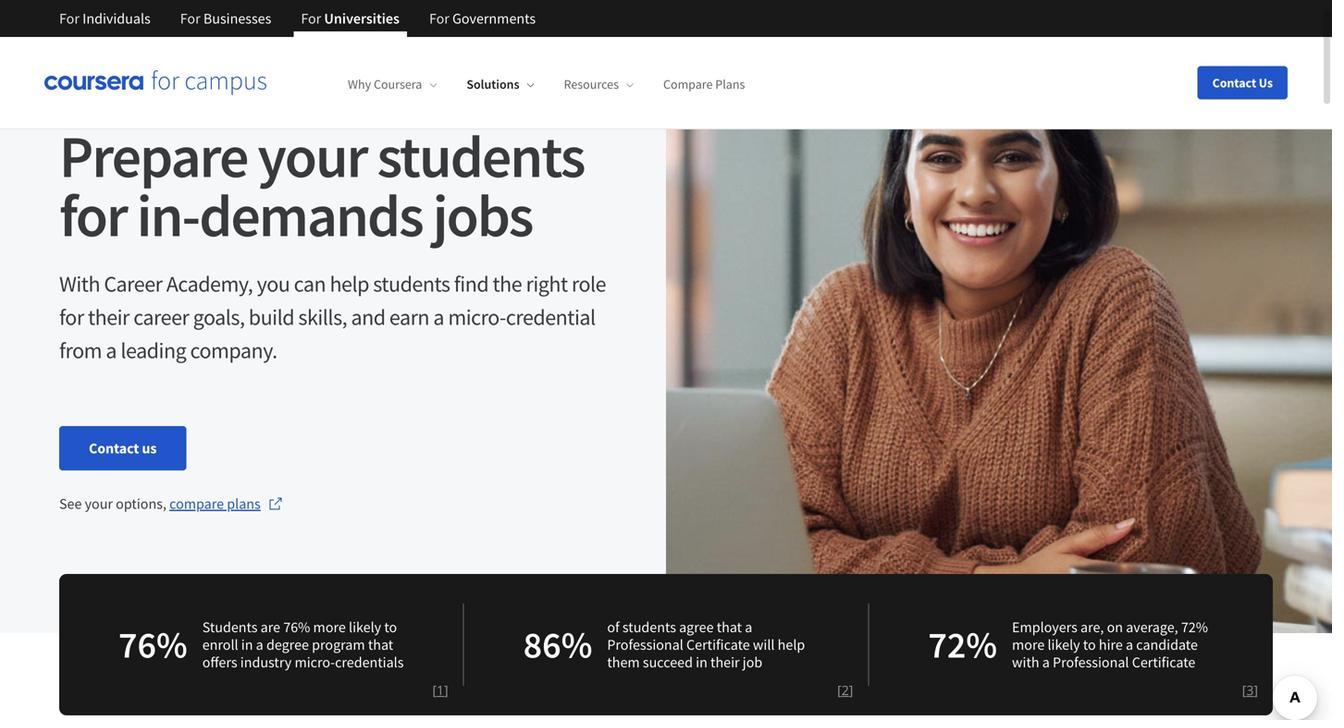 Task type: locate. For each thing, give the bounding box(es) containing it.
likely
[[349, 619, 381, 637], [1048, 636, 1080, 655]]

on
[[1107, 619, 1123, 637]]

compare plans
[[169, 495, 261, 514]]

see
[[59, 495, 82, 514]]

micro- inside with career academy, you can help students find the right role for their career goals, build skills, and earn a micro-credential from a leading company.
[[448, 304, 506, 331]]

help right "will"
[[778, 636, 805, 655]]

1 ] from the left
[[444, 682, 448, 700]]

0 horizontal spatial more
[[313, 619, 346, 637]]

students inside prepare your students for in-demands jobs
[[377, 119, 584, 193]]

that right the program
[[368, 636, 393, 655]]

76%
[[283, 619, 310, 637], [118, 622, 188, 669]]

for
[[59, 178, 127, 253], [59, 304, 84, 331]]

1 horizontal spatial more
[[1012, 636, 1045, 655]]

goals,
[[193, 304, 245, 331]]

contact
[[1213, 74, 1257, 91], [89, 440, 139, 458]]

help inside with career academy, you can help students find the right role for their career goals, build skills, and earn a micro-credential from a leading company.
[[330, 270, 369, 298]]

a inside students are 76% more likely to enroll in a degree program that offers industry micro-credentials
[[256, 636, 263, 655]]

a left "will"
[[745, 619, 753, 637]]

contact inside button
[[1213, 74, 1257, 91]]

0 horizontal spatial professional
[[607, 636, 684, 655]]

are,
[[1081, 619, 1104, 637]]

in
[[241, 636, 253, 655], [696, 654, 708, 672]]

3 for from the left
[[301, 9, 321, 28]]

1 [ from the left
[[433, 682, 437, 700]]

a right hire
[[1126, 636, 1134, 655]]

1 for from the left
[[59, 9, 79, 28]]

their left job
[[711, 654, 740, 672]]

a left degree
[[256, 636, 263, 655]]

]
[[444, 682, 448, 700], [849, 682, 853, 700], [1254, 682, 1258, 700]]

demands
[[199, 178, 423, 253]]

1 horizontal spatial to
[[1083, 636, 1096, 655]]

3 ] from the left
[[1254, 682, 1258, 700]]

2 for from the top
[[59, 304, 84, 331]]

0 vertical spatial for
[[59, 178, 127, 253]]

average,
[[1126, 619, 1179, 637]]

universities
[[324, 9, 400, 28]]

1 vertical spatial their
[[711, 654, 740, 672]]

certificate left "will"
[[687, 636, 750, 655]]

leading
[[121, 337, 186, 365]]

earn
[[389, 304, 429, 331]]

micro-
[[448, 304, 506, 331], [295, 654, 335, 672]]

1 horizontal spatial their
[[711, 654, 740, 672]]

that right "agree"
[[717, 619, 742, 637]]

for down with
[[59, 304, 84, 331]]

their for prepare your students for in-demands jobs
[[88, 304, 129, 331]]

contact left us in the bottom of the page
[[89, 440, 139, 458]]

0 horizontal spatial certificate
[[687, 636, 750, 655]]

1 horizontal spatial certificate
[[1132, 654, 1196, 672]]

coursera for campus image
[[44, 70, 266, 96]]

your
[[258, 119, 367, 193], [85, 495, 113, 514]]

micro- inside students are 76% more likely to enroll in a degree program that offers industry micro-credentials
[[295, 654, 335, 672]]

find
[[454, 270, 489, 298]]

72% inside employers are, on average, 72% more likely to hire a candidate with a professional certificate
[[1181, 619, 1208, 637]]

more inside employers are, on average, 72% more likely to hire a candidate with a professional certificate
[[1012, 636, 1045, 655]]

0 vertical spatial your
[[258, 119, 367, 193]]

that inside of students agree that a professional certificate will help them succeed in their job
[[717, 619, 742, 637]]

contact left 'us'
[[1213, 74, 1257, 91]]

their
[[88, 304, 129, 331], [711, 654, 740, 672]]

more
[[313, 619, 346, 637], [1012, 636, 1045, 655]]

micro- down find
[[448, 304, 506, 331]]

[ 2 ]
[[838, 682, 853, 700]]

1 for from the top
[[59, 178, 127, 253]]

for left the individuals
[[59, 9, 79, 28]]

to inside students are 76% more likely to enroll in a degree program that offers industry micro-credentials
[[384, 619, 397, 637]]

resources link
[[564, 76, 634, 93]]

1 vertical spatial for
[[59, 304, 84, 331]]

1 vertical spatial micro-
[[295, 654, 335, 672]]

for universities
[[301, 9, 400, 28]]

72% right average,
[[1181, 619, 1208, 637]]

your for prepare
[[258, 119, 367, 193]]

[ for 76%
[[433, 682, 437, 700]]

for up with
[[59, 178, 127, 253]]

students are 76% more likely to enroll in a degree program that offers industry micro-credentials
[[202, 619, 404, 672]]

3
[[1247, 682, 1254, 700]]

academy,
[[166, 270, 253, 298]]

3 [ from the left
[[1243, 682, 1247, 700]]

help up and
[[330, 270, 369, 298]]

for for businesses
[[180, 9, 200, 28]]

of students agree that a professional certificate will help them succeed in their job
[[607, 619, 805, 672]]

why coursera link
[[348, 76, 437, 93]]

their down "career"
[[88, 304, 129, 331]]

0 vertical spatial students
[[377, 119, 584, 193]]

certificate down average,
[[1132, 654, 1196, 672]]

0 horizontal spatial your
[[85, 495, 113, 514]]

1 horizontal spatial micro-
[[448, 304, 506, 331]]

1 horizontal spatial in
[[696, 654, 708, 672]]

1 horizontal spatial 72%
[[1181, 619, 1208, 637]]

0 vertical spatial help
[[330, 270, 369, 298]]

4 for from the left
[[429, 9, 450, 28]]

2 [ from the left
[[838, 682, 842, 700]]

1 horizontal spatial contact
[[1213, 74, 1257, 91]]

0 horizontal spatial micro-
[[295, 654, 335, 672]]

and
[[351, 304, 385, 331]]

1 horizontal spatial professional
[[1053, 654, 1129, 672]]

their inside of students agree that a professional certificate will help them succeed in their job
[[711, 654, 740, 672]]

you
[[257, 270, 290, 298]]

0 horizontal spatial to
[[384, 619, 397, 637]]

76% right are
[[283, 619, 310, 637]]

1 horizontal spatial that
[[717, 619, 742, 637]]

0 horizontal spatial that
[[368, 636, 393, 655]]

plans
[[716, 76, 745, 93]]

86%
[[523, 622, 593, 669]]

in right "succeed"
[[696, 654, 708, 672]]

right
[[526, 270, 568, 298]]

1 horizontal spatial 76%
[[283, 619, 310, 637]]

0 horizontal spatial help
[[330, 270, 369, 298]]

2 for from the left
[[180, 9, 200, 28]]

0 horizontal spatial [
[[433, 682, 437, 700]]

students up earn
[[373, 270, 450, 298]]

more left are,
[[1012, 636, 1045, 655]]

72%
[[1181, 619, 1208, 637], [928, 622, 998, 669]]

certificate
[[687, 636, 750, 655], [1132, 654, 1196, 672]]

1 vertical spatial contact
[[89, 440, 139, 458]]

contact for contact us
[[1213, 74, 1257, 91]]

your right see in the left of the page
[[85, 495, 113, 514]]

role
[[572, 270, 606, 298]]

to
[[384, 619, 397, 637], [1083, 636, 1096, 655]]

72% left with
[[928, 622, 998, 669]]

will
[[753, 636, 775, 655]]

for
[[59, 9, 79, 28], [180, 9, 200, 28], [301, 9, 321, 28], [429, 9, 450, 28]]

your down why
[[258, 119, 367, 193]]

1 horizontal spatial help
[[778, 636, 805, 655]]

employers are, on average, 72% more likely to hire a candidate with a professional certificate
[[1012, 619, 1208, 672]]

more right degree
[[313, 619, 346, 637]]

compare plans link
[[663, 76, 745, 93]]

0 horizontal spatial their
[[88, 304, 129, 331]]

for left businesses
[[180, 9, 200, 28]]

for inside with career academy, you can help students find the right role for their career goals, build skills, and earn a micro-credential from a leading company.
[[59, 304, 84, 331]]

help
[[330, 270, 369, 298], [778, 636, 805, 655]]

1 horizontal spatial ]
[[849, 682, 853, 700]]

are
[[261, 619, 280, 637]]

0 horizontal spatial likely
[[349, 619, 381, 637]]

[
[[433, 682, 437, 700], [838, 682, 842, 700], [1243, 682, 1247, 700]]

compare
[[169, 495, 224, 514]]

credential
[[506, 304, 596, 331]]

2 vertical spatial students
[[623, 619, 676, 637]]

your inside prepare your students for in-demands jobs
[[258, 119, 367, 193]]

2 ] from the left
[[849, 682, 853, 700]]

1 horizontal spatial likely
[[1048, 636, 1080, 655]]

1 vertical spatial students
[[373, 270, 450, 298]]

students inside of students agree that a professional certificate will help them succeed in their job
[[623, 619, 676, 637]]

micro- right industry
[[295, 654, 335, 672]]

2 horizontal spatial [
[[1243, 682, 1247, 700]]

1 horizontal spatial [
[[838, 682, 842, 700]]

with career academy, you can help students find the right role for their career goals, build skills, and earn a micro-credential from a leading company.
[[59, 270, 606, 365]]

likely up credentials
[[349, 619, 381, 637]]

0 vertical spatial contact
[[1213, 74, 1257, 91]]

for left universities in the left of the page
[[301, 9, 321, 28]]

students right of
[[623, 619, 676, 637]]

to left hire
[[1083, 636, 1096, 655]]

students down solutions
[[377, 119, 584, 193]]

degree
[[266, 636, 309, 655]]

a inside of students agree that a professional certificate will help them succeed in their job
[[745, 619, 753, 637]]

that
[[717, 619, 742, 637], [368, 636, 393, 655]]

with
[[1012, 654, 1040, 672]]

0 vertical spatial micro-
[[448, 304, 506, 331]]

0 horizontal spatial ]
[[444, 682, 448, 700]]

2
[[842, 682, 849, 700]]

2 horizontal spatial ]
[[1254, 682, 1258, 700]]

for left governments
[[429, 9, 450, 28]]

build
[[249, 304, 294, 331]]

1 horizontal spatial your
[[258, 119, 367, 193]]

1 vertical spatial your
[[85, 495, 113, 514]]

students inside with career academy, you can help students find the right role for their career goals, build skills, and earn a micro-credential from a leading company.
[[373, 270, 450, 298]]

industry
[[240, 654, 292, 672]]

in right enroll
[[241, 636, 253, 655]]

[ for 86%
[[838, 682, 842, 700]]

0 horizontal spatial contact
[[89, 440, 139, 458]]

likely left are,
[[1048, 636, 1080, 655]]

students
[[202, 619, 258, 637]]

professional
[[607, 636, 684, 655], [1053, 654, 1129, 672]]

students
[[377, 119, 584, 193], [373, 270, 450, 298], [623, 619, 676, 637]]

1 vertical spatial help
[[778, 636, 805, 655]]

0 horizontal spatial in
[[241, 636, 253, 655]]

to up credentials
[[384, 619, 397, 637]]

0 vertical spatial their
[[88, 304, 129, 331]]

likely inside employers are, on average, 72% more likely to hire a candidate with a professional certificate
[[1048, 636, 1080, 655]]

] for 86%
[[849, 682, 853, 700]]

their inside with career academy, you can help students find the right role for their career goals, build skills, and earn a micro-credential from a leading company.
[[88, 304, 129, 331]]

76% left enroll
[[118, 622, 188, 669]]

solutions
[[467, 76, 520, 93]]

contact us link
[[59, 427, 186, 471]]



Task type: vqa. For each thing, say whether or not it's contained in the screenshot.
leftmost the data
no



Task type: describe. For each thing, give the bounding box(es) containing it.
[ 1 ]
[[433, 682, 448, 700]]

a right with
[[1043, 654, 1050, 672]]

that inside students are 76% more likely to enroll in a degree program that offers industry micro-credentials
[[368, 636, 393, 655]]

more inside students are 76% more likely to enroll in a degree program that offers industry micro-credentials
[[313, 619, 346, 637]]

professional inside employers are, on average, 72% more likely to hire a candidate with a professional certificate
[[1053, 654, 1129, 672]]

from
[[59, 337, 102, 365]]

a right earn
[[433, 304, 444, 331]]

credentials
[[335, 654, 404, 672]]

coursera
[[374, 76, 422, 93]]

options,
[[116, 495, 166, 514]]

employers
[[1012, 619, 1078, 637]]

in inside students are 76% more likely to enroll in a degree program that offers industry micro-credentials
[[241, 636, 253, 655]]

solutions link
[[467, 76, 534, 93]]

[ 3 ]
[[1243, 682, 1258, 700]]

] for 76%
[[444, 682, 448, 700]]

0 horizontal spatial 72%
[[928, 622, 998, 669]]

professional inside of students agree that a professional certificate will help them succeed in their job
[[607, 636, 684, 655]]

career
[[133, 304, 189, 331]]

in-
[[137, 178, 199, 253]]

program
[[312, 636, 365, 655]]

76% inside students are 76% more likely to enroll in a degree program that offers industry micro-credentials
[[283, 619, 310, 637]]

certificate inside employers are, on average, 72% more likely to hire a candidate with a professional certificate
[[1132, 654, 1196, 672]]

contact us
[[1213, 74, 1273, 91]]

contact for contact us
[[89, 440, 139, 458]]

governments
[[453, 9, 536, 28]]

us
[[142, 440, 157, 458]]

0 horizontal spatial 76%
[[118, 622, 188, 669]]

of
[[607, 619, 620, 637]]

your for see
[[85, 495, 113, 514]]

in inside of students agree that a professional certificate will help them succeed in their job
[[696, 654, 708, 672]]

[ for 72%
[[1243, 682, 1247, 700]]

for inside prepare your students for in-demands jobs
[[59, 178, 127, 253]]

see your options,
[[59, 495, 169, 514]]

for individuals
[[59, 9, 151, 28]]

hire
[[1099, 636, 1123, 655]]

certificate inside of students agree that a professional certificate will help them succeed in their job
[[687, 636, 750, 655]]

compare
[[663, 76, 713, 93]]

prepare your students for in-demands jobs
[[59, 119, 584, 253]]

] for 72%
[[1254, 682, 1258, 700]]

enroll
[[202, 636, 238, 655]]

skills,
[[298, 304, 347, 331]]

contact us
[[89, 440, 157, 458]]

company.
[[190, 337, 277, 365]]

can
[[294, 270, 326, 298]]

with
[[59, 270, 100, 298]]

contact us button
[[1198, 66, 1288, 99]]

prepare
[[59, 119, 248, 193]]

help inside of students agree that a professional certificate will help them succeed in their job
[[778, 636, 805, 655]]

succeed
[[643, 654, 693, 672]]

us
[[1259, 74, 1273, 91]]

businesses
[[203, 9, 271, 28]]

resources
[[564, 76, 619, 93]]

individuals
[[82, 9, 151, 28]]

compare plans link
[[169, 493, 283, 515]]

banner navigation
[[44, 0, 551, 37]]

for for governments
[[429, 9, 450, 28]]

compare plans
[[663, 76, 745, 93]]

agree
[[679, 619, 714, 637]]

to inside employers are, on average, 72% more likely to hire a candidate with a professional certificate
[[1083, 636, 1096, 655]]

career
[[104, 270, 162, 298]]

plans
[[227, 495, 261, 514]]

their for 86%
[[711, 654, 740, 672]]

likely inside students are 76% more likely to enroll in a degree program that offers industry micro-credentials
[[349, 619, 381, 637]]

them
[[607, 654, 640, 672]]

1
[[437, 682, 444, 700]]

for for individuals
[[59, 9, 79, 28]]

offers
[[202, 654, 237, 672]]

for for universities
[[301, 9, 321, 28]]

job
[[743, 654, 763, 672]]

the
[[493, 270, 522, 298]]

a right 'from' in the left of the page
[[106, 337, 117, 365]]

why
[[348, 76, 371, 93]]

why coursera
[[348, 76, 422, 93]]

for governments
[[429, 9, 536, 28]]

candidate
[[1137, 636, 1198, 655]]

for businesses
[[180, 9, 271, 28]]

jobs
[[433, 178, 532, 253]]



